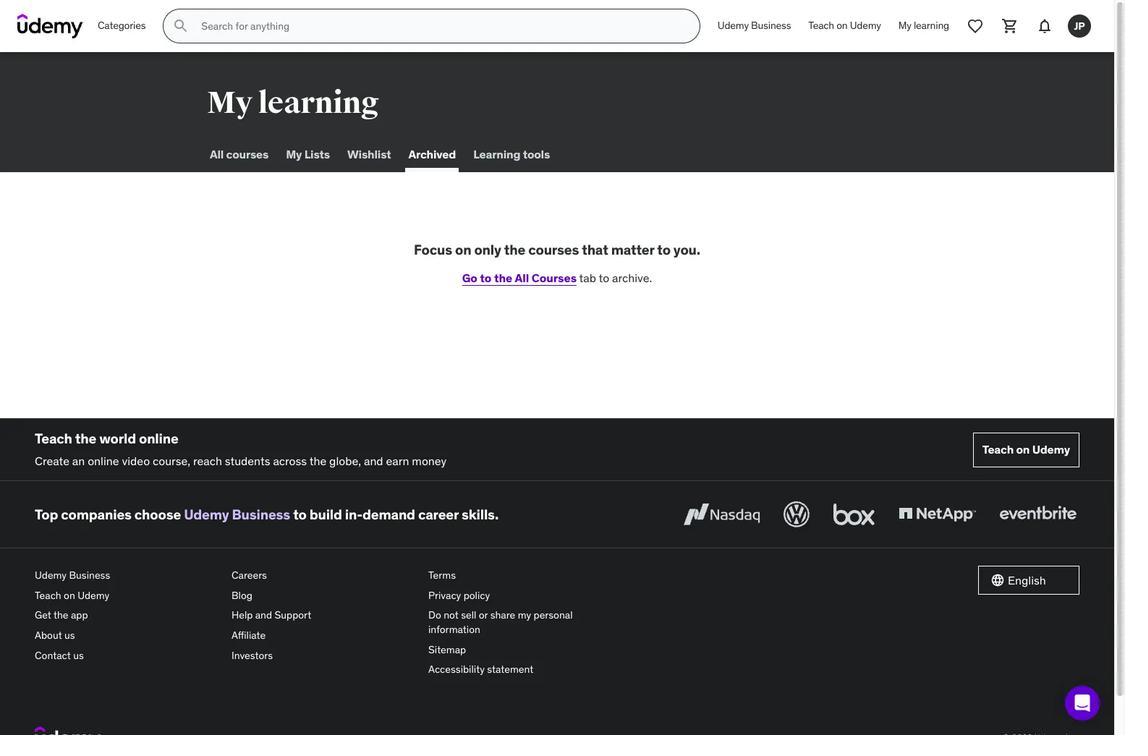 Task type: locate. For each thing, give the bounding box(es) containing it.
the inside the udemy business teach on udemy get the app about us contact us
[[54, 609, 68, 622]]

focus
[[414, 241, 452, 258]]

notifications image
[[1036, 17, 1054, 35]]

business for udemy business teach on udemy get the app about us contact us
[[69, 569, 110, 582]]

wishlist link
[[344, 138, 394, 172]]

on
[[837, 19, 848, 32], [455, 241, 471, 258], [1016, 442, 1030, 457], [64, 589, 75, 602]]

my learning up my lists
[[207, 85, 379, 122]]

1 vertical spatial online
[[88, 454, 119, 468]]

create
[[35, 454, 69, 468]]

courses up courses
[[528, 241, 579, 258]]

contact
[[35, 649, 71, 662]]

1 horizontal spatial teach on udemy
[[983, 442, 1070, 457]]

careers blog help and support affiliate investors
[[232, 569, 311, 662]]

0 vertical spatial my
[[899, 19, 912, 32]]

1 vertical spatial udemy image
[[35, 726, 101, 735]]

business for udemy business
[[751, 19, 791, 32]]

learning tools link
[[471, 138, 553, 172]]

business
[[751, 19, 791, 32], [232, 506, 290, 523], [69, 569, 110, 582]]

0 vertical spatial courses
[[226, 147, 269, 162]]

0 vertical spatial all
[[210, 147, 224, 162]]

us
[[64, 629, 75, 642], [73, 649, 84, 662]]

2 horizontal spatial business
[[751, 19, 791, 32]]

course,
[[153, 454, 190, 468]]

my lists
[[286, 147, 330, 162]]

online up course,
[[139, 430, 179, 447]]

all courses link
[[207, 138, 272, 172]]

1 horizontal spatial my
[[286, 147, 302, 162]]

and
[[364, 454, 383, 468], [255, 609, 272, 622]]

about us link
[[35, 626, 220, 646]]

my inside 'link'
[[286, 147, 302, 162]]

teach on udemy for middle teach on udemy link
[[983, 442, 1070, 457]]

0 horizontal spatial teach on udemy link
[[35, 586, 220, 606]]

to right the go
[[480, 271, 492, 285]]

the
[[504, 241, 526, 258], [494, 271, 513, 285], [75, 430, 96, 447], [310, 454, 327, 468], [54, 609, 68, 622]]

1 vertical spatial learning
[[258, 85, 379, 122]]

box image
[[830, 499, 879, 531]]

teach on udemy link
[[800, 9, 890, 43], [973, 433, 1080, 467], [35, 586, 220, 606]]

and right help
[[255, 609, 272, 622]]

2 vertical spatial udemy business link
[[35, 566, 220, 586]]

the left globe,
[[310, 454, 327, 468]]

us right contact
[[73, 649, 84, 662]]

0 vertical spatial us
[[64, 629, 75, 642]]

1 vertical spatial and
[[255, 609, 272, 622]]

0 horizontal spatial and
[[255, 609, 272, 622]]

information
[[428, 623, 481, 636]]

Search for anything text field
[[199, 14, 682, 38]]

0 vertical spatial online
[[139, 430, 179, 447]]

learning
[[914, 19, 950, 32], [258, 85, 379, 122]]

2 horizontal spatial teach on udemy link
[[973, 433, 1080, 467]]

small image
[[991, 573, 1005, 588]]

1 horizontal spatial and
[[364, 454, 383, 468]]

online right an
[[88, 454, 119, 468]]

affiliate link
[[232, 626, 417, 646]]

udemy business link
[[709, 9, 800, 43], [184, 506, 290, 523], [35, 566, 220, 586]]

0 vertical spatial and
[[364, 454, 383, 468]]

0 horizontal spatial teach on udemy
[[809, 19, 881, 32]]

us right about
[[64, 629, 75, 642]]

statement
[[487, 663, 534, 676]]

teach on udemy
[[809, 19, 881, 32], [983, 442, 1070, 457]]

1 vertical spatial teach on udemy link
[[973, 433, 1080, 467]]

1 vertical spatial all
[[515, 271, 529, 285]]

udemy
[[718, 19, 749, 32], [850, 19, 881, 32], [1033, 442, 1070, 457], [184, 506, 229, 523], [35, 569, 67, 582], [78, 589, 109, 602]]

0 vertical spatial teach on udemy link
[[800, 9, 890, 43]]

1 horizontal spatial courses
[[528, 241, 579, 258]]

0 horizontal spatial my learning
[[207, 85, 379, 122]]

terms
[[428, 569, 456, 582]]

learning tools
[[473, 147, 550, 162]]

learning left wishlist icon
[[914, 19, 950, 32]]

only
[[474, 241, 501, 258]]

1 vertical spatial courses
[[528, 241, 579, 258]]

learning up lists
[[258, 85, 379, 122]]

and left earn
[[364, 454, 383, 468]]

the right get
[[54, 609, 68, 622]]

udemy image
[[17, 14, 83, 38], [35, 726, 101, 735]]

0 horizontal spatial business
[[69, 569, 110, 582]]

tools
[[523, 147, 550, 162]]

2 vertical spatial business
[[69, 569, 110, 582]]

careers
[[232, 569, 267, 582]]

wishlist
[[347, 147, 391, 162]]

my for my lists 'link' on the top of page
[[286, 147, 302, 162]]

choose
[[134, 506, 181, 523]]

2 vertical spatial my
[[286, 147, 302, 162]]

do not sell or share my personal information button
[[428, 606, 614, 640]]

the up an
[[75, 430, 96, 447]]

my learning left wishlist icon
[[899, 19, 950, 32]]

the right 'only'
[[504, 241, 526, 258]]

my
[[899, 19, 912, 32], [207, 85, 253, 122], [286, 147, 302, 162]]

1 vertical spatial business
[[232, 506, 290, 523]]

that
[[582, 241, 608, 258]]

share
[[490, 609, 516, 622]]

0 horizontal spatial courses
[[226, 147, 269, 162]]

0 vertical spatial learning
[[914, 19, 950, 32]]

business inside the udemy business teach on udemy get the app about us contact us
[[69, 569, 110, 582]]

accessibility statement link
[[428, 660, 614, 680]]

top
[[35, 506, 58, 523]]

terms privacy policy do not sell or share my personal information sitemap accessibility statement
[[428, 569, 573, 676]]

to right tab
[[599, 271, 610, 285]]

all
[[210, 147, 224, 162], [515, 271, 529, 285]]

top companies choose udemy business to build in-demand career skills.
[[35, 506, 499, 523]]

online
[[139, 430, 179, 447], [88, 454, 119, 468]]

my lists link
[[283, 138, 333, 172]]

in-
[[345, 506, 363, 523]]

video
[[122, 454, 150, 468]]

1 horizontal spatial teach on udemy link
[[800, 9, 890, 43]]

0 horizontal spatial all
[[210, 147, 224, 162]]

1 vertical spatial teach on udemy
[[983, 442, 1070, 457]]

1 vertical spatial my learning
[[207, 85, 379, 122]]

0 horizontal spatial learning
[[258, 85, 379, 122]]

jp
[[1074, 19, 1085, 32]]

0 vertical spatial teach on udemy
[[809, 19, 881, 32]]

2 horizontal spatial my
[[899, 19, 912, 32]]

policy
[[464, 589, 490, 602]]

volkswagen image
[[781, 499, 813, 531]]

wishlist image
[[967, 17, 984, 35]]

courses left my lists
[[226, 147, 269, 162]]

0 vertical spatial my learning
[[899, 19, 950, 32]]

learning
[[473, 147, 521, 162]]

teach the world online create an online video course, reach students across the globe, and earn money
[[35, 430, 447, 468]]

my left wishlist icon
[[899, 19, 912, 32]]

teach
[[809, 19, 835, 32], [35, 430, 72, 447], [983, 442, 1014, 457], [35, 589, 61, 602]]

and inside teach the world online create an online video course, reach students across the globe, and earn money
[[364, 454, 383, 468]]

1 vertical spatial my
[[207, 85, 253, 122]]

my left lists
[[286, 147, 302, 162]]

teach inside teach the world online create an online video course, reach students across the globe, and earn money
[[35, 430, 72, 447]]

terms link
[[428, 566, 614, 586]]

focus on only the courses that matter to you.
[[414, 241, 701, 258]]

courses
[[226, 147, 269, 162], [528, 241, 579, 258]]

0 vertical spatial business
[[751, 19, 791, 32]]

or
[[479, 609, 488, 622]]

help and support link
[[232, 606, 417, 626]]

my up all courses
[[207, 85, 253, 122]]

to
[[657, 241, 671, 258], [480, 271, 492, 285], [599, 271, 610, 285], [293, 506, 307, 523]]

teach on udemy for teach on udemy link to the middle
[[809, 19, 881, 32]]



Task type: describe. For each thing, give the bounding box(es) containing it.
udemy business teach on udemy get the app about us contact us
[[35, 569, 110, 662]]

affiliate
[[232, 629, 266, 642]]

go
[[462, 271, 478, 285]]

all courses
[[210, 147, 269, 162]]

reach
[[193, 454, 222, 468]]

sitemap
[[428, 643, 466, 656]]

my
[[518, 609, 531, 622]]

get
[[35, 609, 51, 622]]

1 horizontal spatial learning
[[914, 19, 950, 32]]

demand
[[363, 506, 415, 523]]

jp link
[[1062, 9, 1097, 43]]

across
[[273, 454, 307, 468]]

eventbrite image
[[997, 499, 1080, 531]]

1 horizontal spatial my learning
[[899, 19, 950, 32]]

blog link
[[232, 586, 417, 606]]

0 horizontal spatial online
[[88, 454, 119, 468]]

earn
[[386, 454, 409, 468]]

investors
[[232, 649, 273, 662]]

0 vertical spatial udemy business link
[[709, 9, 800, 43]]

sitemap link
[[428, 640, 614, 660]]

do
[[428, 609, 441, 622]]

sell
[[461, 609, 477, 622]]

accessibility
[[428, 663, 485, 676]]

archived link
[[406, 138, 459, 172]]

on inside the udemy business teach on udemy get the app about us contact us
[[64, 589, 75, 602]]

privacy policy link
[[428, 586, 614, 606]]

companies
[[61, 506, 132, 523]]

the down 'only'
[[494, 271, 513, 285]]

get the app link
[[35, 606, 220, 626]]

blog
[[232, 589, 253, 602]]

students
[[225, 454, 270, 468]]

udemy business
[[718, 19, 791, 32]]

to left build
[[293, 506, 307, 523]]

and inside careers blog help and support affiliate investors
[[255, 609, 272, 622]]

1 vertical spatial us
[[73, 649, 84, 662]]

investors link
[[232, 646, 417, 666]]

submit search image
[[173, 17, 190, 35]]

archive.
[[612, 271, 652, 285]]

you.
[[674, 241, 701, 258]]

personal
[[534, 609, 573, 622]]

privacy
[[428, 589, 461, 602]]

tab
[[579, 271, 596, 285]]

world
[[99, 430, 136, 447]]

help
[[232, 609, 253, 622]]

to left you.
[[657, 241, 671, 258]]

english button
[[979, 566, 1080, 595]]

my learning link
[[890, 9, 958, 43]]

build
[[310, 506, 342, 523]]

career
[[418, 506, 459, 523]]

app
[[71, 609, 88, 622]]

1 horizontal spatial online
[[139, 430, 179, 447]]

shopping cart with 0 items image
[[1002, 17, 1019, 35]]

matter
[[611, 241, 655, 258]]

categories
[[98, 19, 146, 32]]

an
[[72, 454, 85, 468]]

globe,
[[329, 454, 361, 468]]

go to the all courses link
[[462, 271, 577, 285]]

0 horizontal spatial my
[[207, 85, 253, 122]]

2 vertical spatial teach on udemy link
[[35, 586, 220, 606]]

categories button
[[89, 9, 154, 43]]

english
[[1008, 573, 1046, 588]]

teach inside the udemy business teach on udemy get the app about us contact us
[[35, 589, 61, 602]]

money
[[412, 454, 447, 468]]

my for my learning link
[[899, 19, 912, 32]]

go to the all courses tab to archive.
[[462, 271, 652, 285]]

support
[[275, 609, 311, 622]]

contact us link
[[35, 646, 220, 666]]

courses
[[532, 271, 577, 285]]

1 vertical spatial udemy business link
[[184, 506, 290, 523]]

1 horizontal spatial all
[[515, 271, 529, 285]]

skills.
[[462, 506, 499, 523]]

1 horizontal spatial business
[[232, 506, 290, 523]]

careers link
[[232, 566, 417, 586]]

archived
[[409, 147, 456, 162]]

nasdaq image
[[680, 499, 764, 531]]

lists
[[304, 147, 330, 162]]

not
[[444, 609, 459, 622]]

netapp image
[[896, 499, 979, 531]]

0 vertical spatial udemy image
[[17, 14, 83, 38]]

about
[[35, 629, 62, 642]]



Task type: vqa. For each thing, say whether or not it's contained in the screenshot.
THE ANNOUNCEMENTS
no



